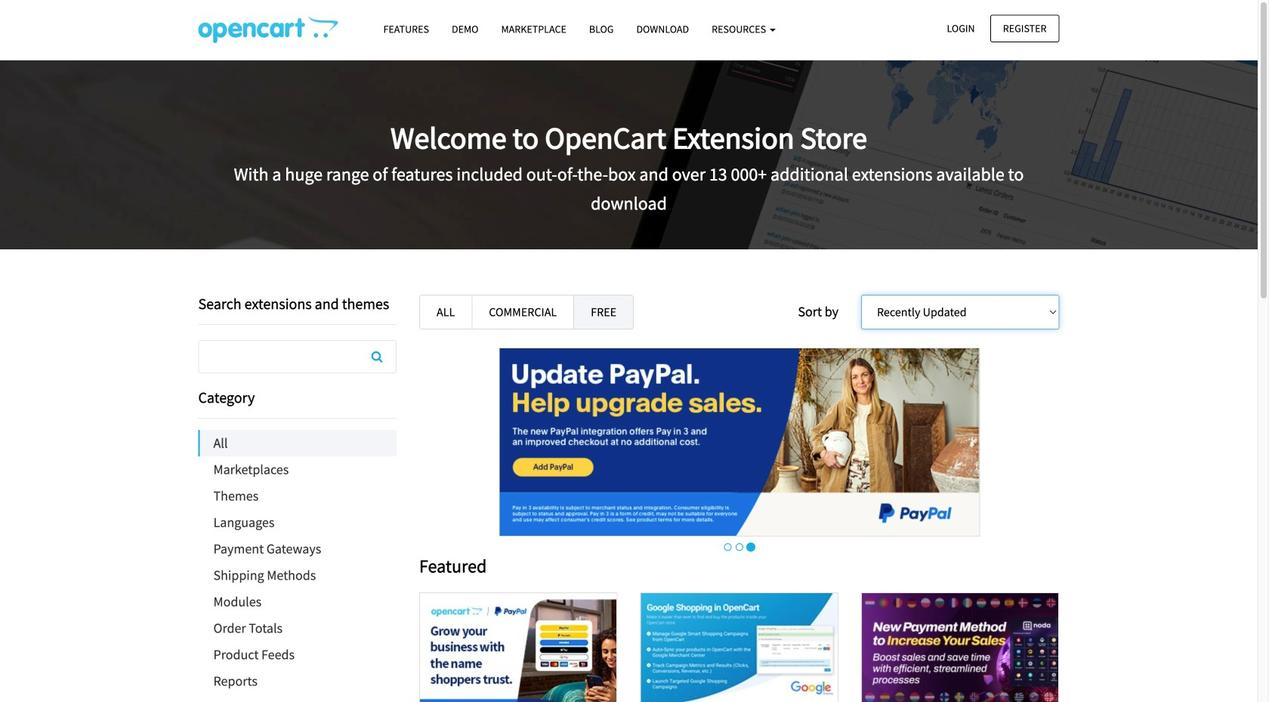 Task type: vqa. For each thing, say whether or not it's contained in the screenshot.
the any
no



Task type: describe. For each thing, give the bounding box(es) containing it.
paypal payment gateway image
[[499, 348, 980, 537]]

noda image
[[862, 593, 1059, 702]]

paypal checkout integration image
[[420, 593, 617, 702]]

search image
[[371, 351, 383, 363]]



Task type: locate. For each thing, give the bounding box(es) containing it.
google shopping for opencart image
[[641, 593, 838, 702]]

opencart extensions image
[[198, 16, 338, 43]]



